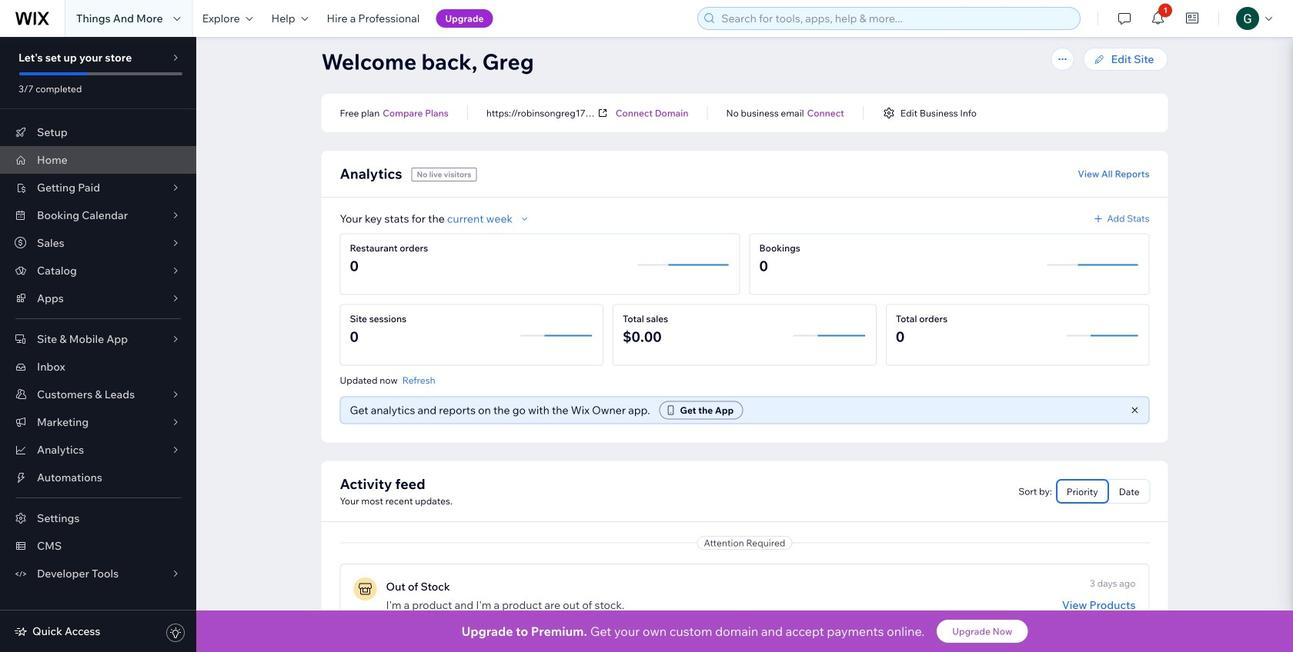 Task type: describe. For each thing, give the bounding box(es) containing it.
sidebar element
[[0, 37, 196, 653]]

Search for tools, apps, help & more... field
[[717, 8, 1076, 29]]



Task type: vqa. For each thing, say whether or not it's contained in the screenshot.
Sidebar Element
yes



